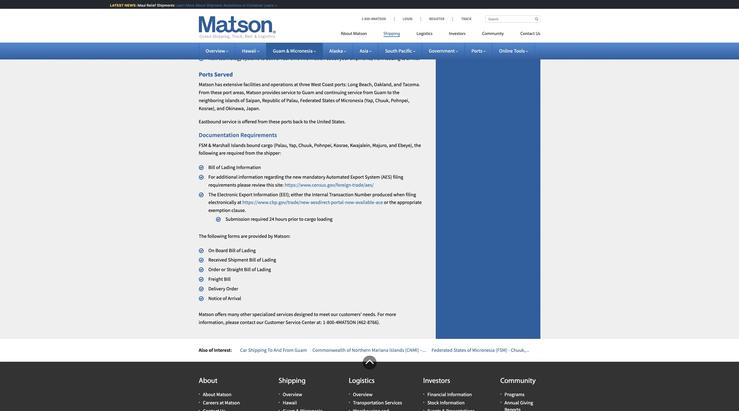 Task type: vqa. For each thing, say whether or not it's contained in the screenshot.


Task type: locate. For each thing, give the bounding box(es) containing it.
fsm
[[199, 142, 208, 149]]

matson- down dedicated
[[209, 26, 225, 33]]

dedicated
[[209, 17, 230, 23]]

1 vertical spatial about matson link
[[203, 392, 232, 398]]

matson up the saipan,
[[246, 89, 262, 96]]

yap,
[[289, 142, 298, 149]]

back
[[293, 119, 303, 125]]

for additional information regarding the new mandatory automated export system (aes) filing requirements please review this site:
[[209, 174, 404, 188]]

800- inside matson offers many other specialized services designed to meet our customers' needs. for more information, please contact our customer service center at: 1-800-4matson (462-8766).
[[327, 320, 336, 326]]

from
[[199, 89, 210, 96], [283, 347, 294, 354]]

0 vertical spatial 4matson
[[372, 17, 386, 21]]

2 horizontal spatial in
[[288, 26, 292, 33]]

required inside fsm & marshall islands bound cargo (palau, yap, chuuk, pohnpei, kosrae, kwajalein, majuro, and ebeye), the following are required from the shipper:
[[227, 150, 245, 156]]

to down oakland, on the top right of page
[[388, 89, 392, 96]]

0 horizontal spatial the
[[199, 233, 207, 240]]

(eei);
[[279, 192, 290, 198]]

ports
[[472, 48, 483, 54], [199, 71, 213, 78]]

shipping up south
[[384, 32, 401, 36]]

track link
[[453, 17, 472, 21]]

shipping link
[[376, 29, 409, 40]]

0 vertical spatial please
[[238, 182, 251, 188]]

or the appropriate exemption clause. submission required 24 hours prior to cargo loading
[[209, 199, 422, 223]]

the inside or the appropriate exemption clause. submission required 24 hours prior to cargo loading
[[390, 199, 397, 206]]

micronesia inside matson has extensive facilities and operations at three west coast ports: long beach, oakland, and tacoma. from these port areas, matson provides service to guam and continuing service from guam to the neighboring islands of saipan, republic of palau, federated states of micronesia (yap, chuuk, pohnpei, kosrae), and okinawa, japan.
[[341, 97, 364, 104]]

information for lading
[[237, 164, 261, 171]]

our down specialized
[[257, 320, 264, 326]]

ports down community link
[[472, 48, 483, 54]]

1 vertical spatial pohnpei,
[[315, 142, 333, 149]]

electronic
[[217, 192, 238, 198]]

and
[[263, 26, 271, 33], [312, 26, 320, 33], [260, 46, 268, 52], [262, 81, 270, 88], [394, 81, 402, 88], [316, 89, 324, 96], [217, 105, 225, 112], [389, 142, 397, 149]]

4matson down customers'
[[336, 320, 356, 326]]

or up freight bill
[[222, 267, 226, 273]]

2 vertical spatial in
[[243, 46, 247, 52]]

at
[[278, 17, 282, 23], [294, 81, 298, 88], [238, 199, 242, 206], [220, 400, 224, 407]]

shipping inside 'footer'
[[279, 378, 306, 385]]

islands
[[225, 97, 240, 104]]

from inside matson has extensive facilities and operations at three west coast ports: long beach, oakland, and tacoma. from these port areas, matson provides service to guam and continuing service from guam to the neighboring islands of saipan, republic of palau, federated states of micronesia (yap, chuuk, pohnpei, kosrae), and okinawa, japan.
[[199, 89, 210, 96]]

by
[[268, 233, 273, 240]]

2 horizontal spatial micronesia
[[473, 347, 495, 354]]

many
[[228, 312, 240, 318]]

hours
[[276, 216, 287, 223]]

ports down 'new'
[[199, 71, 213, 78]]

export inside for additional information regarding the new mandatory automated export system (aes) filing requirements please review this site:
[[351, 174, 364, 180]]

4matson right turn on the top
[[372, 17, 386, 21]]

at inside matson has extensive facilities and operations at three west coast ports: long beach, oakland, and tacoma. from these port areas, matson provides service to guam and continuing service from guam to the neighboring islands of saipan, republic of palau, federated states of micronesia (yap, chuuk, pohnpei, kosrae), and okinawa, japan.
[[294, 81, 298, 88]]

1 vertical spatial logistics
[[349, 378, 375, 385]]

& for micronesia
[[287, 48, 290, 54]]

operations
[[271, 81, 293, 88]]

investors down track link
[[450, 32, 466, 36]]

0 vertical spatial chuuk,
[[376, 97, 390, 104]]

1 horizontal spatial are
[[241, 233, 248, 240]]

0 vertical spatial loading
[[385, 55, 401, 61]]

shipment
[[203, 3, 219, 7], [228, 257, 249, 263]]

available-
[[356, 199, 376, 206]]

1- inside matson offers many other specialized services designed to meet our customers' needs. for more information, please contact our customer service center at: 1-800-4matson (462-8766).
[[323, 320, 327, 326]]

ports for ports served
[[199, 71, 213, 78]]

0 vertical spatial export
[[351, 174, 364, 180]]

1 vertical spatial investors
[[424, 378, 451, 385]]

at up clause. on the bottom left of the page
[[238, 199, 242, 206]]

0 horizontal spatial chuuk,
[[299, 142, 314, 149]]

1 vertical spatial coast
[[300, 17, 312, 23]]

&
[[222, 36, 225, 42], [287, 48, 290, 54], [209, 142, 212, 149]]

https://www.census.gov/foreign-trade/aes/
[[285, 182, 374, 188]]

shipping inside top menu navigation
[[384, 32, 401, 36]]

ports link
[[472, 48, 486, 54]]

1 vertical spatial matson-
[[209, 26, 225, 33]]

2 vertical spatial shipping
[[279, 378, 306, 385]]

matson up information,
[[199, 312, 214, 318]]

the for the following forms are provided by matson:
[[199, 233, 207, 240]]

loading right cargo
[[317, 216, 333, 223]]

online tools link
[[500, 48, 529, 54]]

0 vertical spatial the
[[209, 192, 216, 198]]

coast for three
[[322, 81, 334, 88]]

facilities
[[244, 81, 261, 88]]

0 vertical spatial all
[[283, 17, 288, 23]]

1 vertical spatial from
[[283, 347, 294, 354]]

0 horizontal spatial ports
[[281, 119, 292, 125]]

0 vertical spatial shipment
[[203, 3, 219, 7]]

hawaii
[[242, 48, 256, 54], [283, 400, 297, 407]]

micronesia left the (fsm)
[[473, 347, 495, 354]]

service
[[286, 320, 301, 326]]

tools
[[514, 48, 525, 54]]

new
[[209, 55, 218, 61]]

1 vertical spatial states
[[454, 347, 467, 354]]

to
[[261, 55, 265, 61], [402, 55, 406, 61], [297, 89, 301, 96], [388, 89, 392, 96], [304, 119, 308, 125], [300, 216, 304, 223], [314, 312, 319, 318]]

coast for u.s.
[[307, 7, 319, 14]]

section
[[429, 0, 548, 339]]

2 vertical spatial or
[[222, 267, 226, 273]]

the electronic export information (eei); either the internal transaction number produced when filing electronically at
[[209, 192, 417, 206]]

pohnpei, down the tacoma.
[[391, 97, 410, 104]]

owned
[[225, 26, 240, 33]]

guam down oakland, on the top right of page
[[374, 89, 387, 96]]

coast inside matson has extensive facilities and operations at three west coast ports: long beach, oakland, and tacoma. from these port areas, matson provides service to guam and continuing service from guam to the neighboring islands of saipan, republic of palau, federated states of micronesia (yap, chuuk, pohnpei, kosrae), and okinawa, japan.
[[322, 81, 334, 88]]

and down the "terminals"
[[263, 26, 271, 33]]

0 vertical spatial micronesia
[[291, 48, 313, 54]]

about
[[192, 3, 202, 7], [341, 32, 353, 36], [199, 378, 218, 385], [203, 392, 216, 398]]

filing right the (aes)
[[393, 174, 404, 180]]

overview inside 'overview transportation services'
[[353, 392, 373, 398]]

federated right –...
[[432, 347, 453, 354]]

0 horizontal spatial export
[[239, 192, 253, 198]]

0 vertical spatial filing
[[393, 174, 404, 180]]

information inside for additional information regarding the new mandatory automated export system (aes) filing requirements please review this site:
[[239, 174, 263, 180]]

the
[[254, 7, 261, 14], [393, 89, 400, 96], [309, 119, 316, 125], [415, 142, 422, 149], [257, 150, 263, 156], [285, 174, 292, 180], [304, 192, 311, 198], [390, 199, 397, 206]]

2 horizontal spatial overview
[[353, 392, 373, 398]]

1 horizontal spatial order
[[227, 286, 238, 292]]

0 horizontal spatial &
[[209, 142, 212, 149]]

south pacific link
[[386, 48, 416, 54]]

please down many
[[226, 320, 239, 326]]

the down oakland, on the top right of page
[[393, 89, 400, 96]]

1 horizontal spatial about matson link
[[341, 29, 376, 40]]

search image
[[536, 17, 539, 21]]

800- right 'faster'
[[365, 17, 372, 21]]

hawaii inside overview hawaii
[[283, 400, 297, 407]]

and right sales
[[260, 46, 268, 52]]

24
[[270, 216, 275, 223]]

micronesia
[[291, 48, 313, 54], [341, 97, 364, 104], [473, 347, 495, 354]]

about matson link down turn on the top
[[341, 29, 376, 40]]

please left review
[[238, 182, 251, 188]]

0 horizontal spatial ports
[[199, 71, 213, 78]]

0 horizontal spatial hawaii link
[[242, 48, 260, 54]]

information
[[301, 55, 326, 61], [239, 174, 263, 180]]

0 vertical spatial information
[[301, 55, 326, 61]]

are
[[219, 150, 226, 156], [241, 233, 248, 240]]

filing up appropriate at top
[[406, 192, 417, 198]]

filing inside for additional information regarding the new mandatory automated export system (aes) filing requirements please review this site:
[[393, 174, 404, 180]]

from up (yap,
[[364, 89, 373, 96]]

chuuk, right (yap,
[[376, 97, 390, 104]]

loading inside or the appropriate exemption clause. submission required 24 hours prior to cargo loading
[[317, 216, 333, 223]]

west right the three
[[311, 81, 321, 88]]

backtop image
[[363, 356, 377, 370]]

financial information link
[[428, 392, 472, 398]]

order up freight
[[209, 267, 221, 273]]

pohnpei, left the kosrae,
[[315, 142, 333, 149]]

eastbound
[[199, 119, 221, 125]]

are inside fsm & marshall islands bound cargo (palau, yap, chuuk, pohnpei, kosrae, kwajalein, majuro, and ebeye), the following are required from the shipper:
[[219, 150, 226, 156]]

matson inside matson offers many other specialized services designed to meet our customers' needs. for more information, please contact our customer service center at: 1-800-4matson (462-8766).
[[199, 312, 214, 318]]

1 horizontal spatial chuuk,
[[376, 97, 390, 104]]

pohnpei, inside matson has extensive facilities and operations at three west coast ports: long beach, oakland, and tacoma. from these port areas, matson provides service to guam and continuing service from guam to the neighboring islands of saipan, republic of palau, federated states of micronesia (yap, chuuk, pohnpei, kosrae), and okinawa, japan.
[[391, 97, 410, 104]]

ports left providing
[[313, 17, 324, 23]]

0 horizontal spatial from
[[199, 89, 210, 96]]

0 horizontal spatial loading
[[317, 216, 333, 223]]

1 vertical spatial information
[[239, 174, 263, 180]]

from down the islands bound
[[246, 150, 256, 156]]

to down the pacific
[[402, 55, 406, 61]]

0 vertical spatial community
[[483, 32, 504, 36]]

the inside the electronic export information (eei); either the internal transaction number produced when filing electronically at
[[209, 192, 216, 198]]

beach,
[[359, 81, 373, 88]]

0 vertical spatial matson-
[[231, 17, 247, 23]]

information down this
[[254, 192, 278, 198]]

(462-
[[357, 320, 368, 326]]

1 horizontal spatial filing
[[406, 192, 417, 198]]

are right forms on the left bottom of page
[[241, 233, 248, 240]]

container
[[243, 3, 259, 7]]

0 vertical spatial states
[[322, 97, 335, 104]]

login
[[403, 17, 413, 21]]

2 vertical spatial &
[[209, 142, 212, 149]]

for inside matson offers many other specialized services designed to meet our customers' needs. for more information, please contact our customer service center at: 1-800-4matson (462-8766).
[[378, 312, 385, 318]]

for left more
[[378, 312, 385, 318]]

matson has extensive facilities and operations at three west coast ports: long beach, oakland, and tacoma. from these port areas, matson provides service to guam and continuing service from guam to the neighboring islands of saipan, republic of palau, federated states of micronesia (yap, chuuk, pohnpei, kosrae), and okinawa, japan.
[[199, 81, 421, 112]]

1 horizontal spatial matson-
[[231, 17, 247, 23]]

information for export
[[254, 192, 278, 198]]

these down has
[[211, 89, 222, 96]]

0 vertical spatial pohnpei,
[[391, 97, 410, 104]]

the inside the electronic export information (eei); either the internal transaction number produced when filing electronically at
[[304, 192, 311, 198]]

information up stock information link
[[448, 392, 472, 398]]

commonwealth
[[313, 347, 346, 354]]

please inside for additional information regarding the new mandatory automated export system (aes) filing requirements please review this site:
[[238, 182, 251, 188]]

shipment up order or straight bill of lading
[[228, 257, 249, 263]]

about inside top menu navigation
[[341, 32, 353, 36]]

export up the trade/aes/ at top
[[351, 174, 364, 180]]

requirements
[[209, 182, 237, 188]]

shipment up dedicated
[[203, 3, 219, 7]]

information up review
[[237, 164, 261, 171]]

our right meet
[[331, 312, 338, 318]]

1 horizontal spatial 4matson
[[372, 17, 386, 21]]

0 vertical spatial &
[[222, 36, 225, 42]]

saipan,
[[246, 97, 261, 104]]

about for about matson careers at matson
[[203, 392, 216, 398]]

community link
[[474, 29, 513, 40]]

footer
[[0, 356, 740, 412]]

matson- up matson-owned containers link
[[231, 17, 247, 23]]

and inside fsm & marshall islands bound cargo (palau, yap, chuuk, pohnpei, kosrae, kwajalein, majuro, and ebeye), the following are required from the shipper:
[[389, 142, 397, 149]]

1 horizontal spatial federated
[[432, 347, 453, 354]]

overview
[[206, 48, 225, 54], [283, 392, 303, 398], [353, 392, 373, 398]]

information up review
[[239, 174, 263, 180]]

None search field
[[486, 15, 541, 23]]

community up online
[[483, 32, 504, 36]]

times
[[368, 17, 379, 23]]

–...
[[421, 347, 427, 354]]

0 vertical spatial coast
[[307, 7, 319, 14]]

1- right at:
[[323, 320, 327, 326]]

4matson inside matson offers many other specialized services designed to meet our customers' needs. for more information, please contact our customer service center at: 1-800-4matson (462-8766).
[[336, 320, 356, 326]]

west inside matson has extensive facilities and operations at three west coast ports: long beach, oakland, and tacoma. from these port areas, matson provides service to guam and continuing service from guam to the neighboring islands of saipan, republic of palau, federated states of micronesia (yap, chuuk, pohnpei, kosrae), and okinawa, japan.
[[311, 81, 321, 88]]

south
[[386, 48, 398, 54]]

west
[[296, 7, 306, 14], [289, 17, 299, 23], [311, 81, 321, 88]]

us
[[536, 32, 541, 36]]

all
[[283, 17, 288, 23], [293, 26, 298, 33]]

required down the islands bound
[[227, 150, 245, 156]]

& up real-
[[287, 48, 290, 54]]

1 horizontal spatial shipping
[[279, 378, 306, 385]]

1 vertical spatial time
[[291, 55, 300, 61]]

0 horizontal spatial 800-
[[327, 320, 336, 326]]

overview for logistics
[[353, 392, 373, 398]]

1 horizontal spatial overview
[[283, 392, 303, 398]]

the left new
[[285, 174, 292, 180]]

loading for cargo
[[317, 216, 333, 223]]

0 horizontal spatial hawaii
[[242, 48, 256, 54]]

0 vertical spatial shipping
[[384, 32, 401, 36]]

top menu navigation
[[341, 29, 541, 40]]

straight
[[227, 267, 243, 273]]

real-
[[281, 55, 291, 61]]

1 horizontal spatial loading
[[385, 55, 401, 61]]

all up 'matson-owned containers and chassis in all origin and destination ports' on the left of the page
[[283, 17, 288, 23]]

the following forms are provided by matson:
[[199, 233, 291, 240]]

1 vertical spatial chuuk,
[[299, 142, 314, 149]]

0 horizontal spatial shipping
[[248, 347, 267, 354]]

2 horizontal spatial overview link
[[353, 392, 373, 398]]

about inside about matson careers at matson
[[203, 392, 216, 398]]

interest:
[[214, 347, 232, 354]]

0 horizontal spatial in
[[243, 46, 247, 52]]

following
[[199, 150, 218, 156], [208, 233, 227, 240]]

0 vertical spatial these
[[211, 89, 222, 96]]

delivery
[[209, 286, 226, 292]]

received shipment bill of lading
[[209, 257, 276, 263]]

service up palau,
[[281, 89, 296, 96]]

contact us
[[521, 32, 541, 36]]

& right "fsm"
[[209, 142, 212, 149]]

2 horizontal spatial ports
[[346, 26, 357, 33]]

1 vertical spatial please
[[226, 320, 239, 326]]

in
[[249, 7, 253, 14], [288, 26, 292, 33], [243, 46, 247, 52]]

(fsm)
[[496, 347, 508, 354]]

about matson link for careers at matson link
[[203, 392, 232, 398]]

community inside top menu navigation
[[483, 32, 504, 36]]

1 horizontal spatial for
[[378, 312, 385, 318]]

at left the three
[[294, 81, 298, 88]]

bill right board
[[229, 248, 236, 254]]

the left the region
[[254, 7, 261, 14]]

pohnpei, inside fsm & marshall islands bound cargo (palau, yap, chuuk, pohnpei, kosrae, kwajalein, majuro, and ebeye), the following are required from the shipper:
[[315, 142, 333, 149]]

continuing
[[325, 89, 347, 96]]

0 horizontal spatial are
[[219, 150, 226, 156]]

1 vertical spatial ports
[[199, 71, 213, 78]]

0 horizontal spatial for
[[209, 174, 215, 180]]

1 vertical spatial or
[[384, 199, 389, 206]]

in up only
[[249, 7, 253, 14]]

from right offered
[[258, 119, 268, 125]]

lading up received shipment bill of lading
[[242, 248, 256, 254]]

0 vertical spatial required
[[227, 150, 245, 156]]

0 horizontal spatial time
[[239, 7, 248, 14]]

guam
[[209, 36, 221, 42], [273, 48, 286, 54], [302, 89, 315, 96], [374, 89, 387, 96], [295, 347, 307, 354]]

0 vertical spatial time
[[239, 7, 248, 14]]

logistics down backtop image
[[349, 378, 375, 385]]

or left the container
[[239, 3, 242, 7]]

chuuk,...
[[511, 347, 530, 354]]

order up arrival
[[227, 286, 238, 292]]

& inside fsm & marshall islands bound cargo (palau, yap, chuuk, pohnpei, kosrae, kwajalein, majuro, and ebeye), the following are required from the shipper:
[[209, 142, 212, 149]]

west right "u.s."
[[296, 7, 306, 14]]

ace
[[376, 199, 383, 206]]

information down financial information link
[[440, 400, 465, 407]]

0 horizontal spatial pohnpei,
[[315, 142, 333, 149]]

required inside or the appropriate exemption clause. submission required 24 hours prior to cargo loading
[[251, 216, 269, 223]]

2 vertical spatial coast
[[322, 81, 334, 88]]

1- left times
[[362, 17, 365, 21]]

documentation requirements
[[199, 131, 277, 139]]

export inside the electronic export information (eei); either the internal transaction number produced when filing electronically at
[[239, 192, 253, 198]]

Search search field
[[486, 15, 541, 23]]

1 horizontal spatial all
[[293, 26, 298, 33]]

2 horizontal spatial shipping
[[384, 32, 401, 36]]

about matson careers at matson
[[203, 392, 240, 407]]

export down review
[[239, 192, 253, 198]]

all left origin
[[293, 26, 298, 33]]

loading down south
[[385, 55, 401, 61]]

neighboring
[[199, 97, 224, 104]]

1 vertical spatial services
[[385, 400, 402, 407]]

chuuk, right yap,
[[299, 142, 314, 149]]

matson right careers at bottom left
[[225, 400, 240, 407]]

from inside matson has extensive facilities and operations at three west coast ports: long beach, oakland, and tacoma. from these port areas, matson provides service to guam and continuing service from guam to the neighboring islands of saipan, republic of palau, federated states of micronesia (yap, chuuk, pohnpei, kosrae), and okinawa, japan.
[[364, 89, 373, 96]]

overview transportation services
[[353, 392, 402, 407]]

oakland,
[[374, 81, 393, 88]]

1 vertical spatial for
[[378, 312, 385, 318]]

1 vertical spatial 1-
[[323, 320, 327, 326]]

micronesia down the team
[[291, 48, 313, 54]]

to down the three
[[297, 89, 301, 96]]

received
[[209, 257, 227, 263]]

service down the team
[[289, 46, 304, 52]]

1 horizontal spatial logistics
[[417, 32, 433, 36]]

-
[[509, 347, 510, 354]]

required left 24
[[251, 216, 269, 223]]

information inside the electronic export information (eei); either the internal transaction number produced when filing electronically at
[[254, 192, 278, 198]]

investors up the financial
[[424, 378, 451, 385]]

northern
[[352, 347, 371, 354]]

pacific
[[399, 48, 413, 54]]

1 vertical spatial are
[[241, 233, 248, 240]]

service down long
[[348, 89, 363, 96]]

1 vertical spatial micronesia
[[341, 97, 364, 104]]

from right and
[[283, 347, 294, 354]]

0 horizontal spatial 1-
[[323, 320, 327, 326]]

1 horizontal spatial ports
[[472, 48, 483, 54]]

1 horizontal spatial micronesia
[[341, 97, 364, 104]]

0 horizontal spatial logistics
[[349, 378, 375, 385]]

clause.
[[232, 207, 246, 214]]

& up industry
[[222, 36, 225, 42]]

1 horizontal spatial ports
[[313, 17, 324, 23]]

these up requirements at top left
[[269, 119, 280, 125]]

https://www.census.gov/foreign-trade/aes/ link
[[285, 182, 374, 188]]

the down when
[[390, 199, 397, 206]]

mariana
[[372, 347, 389, 354]]

at right careers at bottom left
[[220, 400, 224, 407]]

services down 'matson-owned containers and chassis in all origin and destination ports' on the left of the page
[[277, 36, 294, 42]]

and left ebeye), on the right
[[389, 142, 397, 149]]

0 vertical spatial in
[[249, 7, 253, 14]]

0 horizontal spatial these
[[211, 89, 222, 96]]

shipments
[[153, 3, 171, 7]]

contact
[[521, 32, 535, 36]]



Task type: describe. For each thing, give the bounding box(es) containing it.
investors inside investors link
[[450, 32, 466, 36]]

or inside or the appropriate exemption clause. submission required 24 hours prior to cargo loading
[[384, 199, 389, 206]]

please inside matson offers many other specialized services designed to meet our customers' needs. for more information, please contact our customer service center at: 1-800-4matson (462-8766).
[[226, 320, 239, 326]]

(yap,
[[365, 97, 375, 104]]

1 horizontal spatial our
[[331, 312, 338, 318]]

documentation
[[199, 131, 239, 139]]

1 horizontal spatial or
[[239, 3, 242, 7]]

0 vertical spatial hawaii link
[[242, 48, 260, 54]]

1-800-4matson
[[362, 17, 386, 21]]

matson-owned containers and chassis in all origin and destination ports
[[209, 26, 357, 33]]

states inside matson has extensive facilities and operations at three west coast ports: long beach, oakland, and tacoma. from these port areas, matson provides service to guam and continuing service from guam to the neighboring islands of saipan, republic of palau, federated states of micronesia (yap, chuuk, pohnpei, kosrae), and okinawa, japan.
[[322, 97, 335, 104]]

matson left has
[[199, 81, 214, 88]]

1 horizontal spatial in
[[249, 7, 253, 14]]

and up the provides
[[262, 81, 270, 88]]

ports served
[[199, 71, 233, 78]]

the right ebeye), on the right
[[415, 142, 422, 149]]

0 vertical spatial 800-
[[365, 17, 372, 21]]

shipments,
[[350, 55, 373, 61]]

appropriate
[[398, 199, 422, 206]]

matson inside top menu navigation
[[354, 32, 367, 36]]

either
[[291, 192, 303, 198]]

matson offers many other specialized services designed to meet our customers' needs. for more information, please contact our customer service center at: 1-800-4matson (462-8766).
[[199, 312, 397, 326]]

these inside matson has extensive facilities and operations at three west coast ports: long beach, oakland, and tacoma. from these port areas, matson provides service to guam and continuing service from guam to the neighboring islands of saipan, republic of palau, federated states of micronesia (yap, chuuk, pohnpei, kosrae), and okinawa, japan.
[[211, 89, 222, 96]]

this
[[267, 182, 274, 188]]

tacoma.
[[403, 81, 421, 88]]

guam up deliver
[[273, 48, 286, 54]]

guam right and
[[295, 347, 307, 354]]

the inside matson has extensive facilities and operations at three west coast ports: long beach, oakland, and tacoma. from these port areas, matson provides service to guam and continuing service from guam to the neighboring islands of saipan, republic of palau, federated states of micronesia (yap, chuuk, pohnpei, kosrae), and okinawa, japan.
[[393, 89, 400, 96]]

automated
[[327, 174, 350, 180]]

0 vertical spatial hawaii
[[242, 48, 256, 54]]

1 vertical spatial all
[[293, 26, 298, 33]]

about for about matson
[[341, 32, 353, 36]]

federated inside matson has extensive facilities and operations at three west coast ports: long beach, oakland, and tacoma. from these port areas, matson provides service to guam and continuing service from guam to the neighboring islands of saipan, republic of palau, federated states of micronesia (yap, chuuk, pohnpei, kosrae), and okinawa, japan.
[[301, 97, 321, 104]]

alaska link
[[330, 48, 347, 54]]

footer containing about
[[0, 356, 740, 412]]

guam down the three
[[302, 89, 315, 96]]

overview for shipping
[[283, 392, 303, 398]]

bill of lading information
[[209, 164, 261, 171]]

only
[[247, 17, 256, 23]]

careers at matson link
[[203, 400, 240, 407]]

to right back
[[304, 119, 308, 125]]

government link
[[429, 48, 459, 54]]

transaction
[[330, 192, 354, 198]]

customers'
[[339, 312, 362, 318]]

commonwealth of northern mariana islands (cnmi) –... link
[[313, 347, 427, 354]]

at inside the electronic export information (eei); either the internal transaction number produced when filing electronically at
[[238, 199, 242, 206]]

1 vertical spatial shipping
[[248, 347, 267, 354]]

online
[[500, 48, 513, 54]]

and left continuing
[[316, 89, 324, 96]]

1 vertical spatial community
[[501, 378, 536, 385]]

designed
[[294, 312, 313, 318]]

0 horizontal spatial or
[[222, 267, 226, 273]]

chuuk, inside matson has extensive facilities and operations at three west coast ports: long beach, oakland, and tacoma. from these port areas, matson provides service to guam and continuing service from guam to the neighboring islands of saipan, republic of palau, federated states of micronesia (yap, chuuk, pohnpei, kosrae), and okinawa, japan.
[[376, 97, 390, 104]]

palau,
[[287, 97, 300, 104]]

for inside for additional information regarding the new mandatory automated export system (aes) filing requirements please review this site:
[[209, 174, 215, 180]]

news:
[[121, 3, 133, 7]]

government
[[429, 48, 455, 54]]

at inside about matson careers at matson
[[220, 400, 224, 407]]

0 horizontal spatial services
[[277, 36, 294, 42]]

service left is
[[222, 119, 237, 125]]

logistics link
[[409, 29, 441, 40]]

bill up order or straight bill of lading
[[250, 257, 256, 263]]

and left the tacoma.
[[394, 81, 402, 88]]

the inside for additional information regarding the new mandatory automated export system (aes) filing requirements please review this site:
[[285, 174, 292, 180]]

overview link for shipping
[[283, 392, 303, 398]]

from right the shipments,
[[374, 55, 384, 61]]

federated states of micronesia (fsm) - chuuk,... link
[[432, 347, 530, 354]]

0 horizontal spatial our
[[257, 320, 264, 326]]

kwajalein,
[[350, 142, 372, 149]]

at up chassis
[[278, 17, 282, 23]]

>
[[271, 3, 274, 7]]

ports for ports
[[472, 48, 483, 54]]

1 horizontal spatial time
[[291, 55, 300, 61]]

sales
[[248, 46, 259, 52]]

assistance
[[220, 3, 238, 7]]

1 vertical spatial ports
[[346, 26, 357, 33]]

0 horizontal spatial all
[[283, 17, 288, 23]]

united
[[317, 119, 331, 125]]

also of interest:
[[199, 347, 232, 354]]

annual
[[505, 400, 520, 407]]

islands bound
[[231, 142, 261, 149]]

1 horizontal spatial states
[[454, 347, 467, 354]]

1 vertical spatial hawaii link
[[283, 400, 297, 407]]

region
[[262, 7, 275, 14]]

west for three
[[311, 81, 321, 88]]

& for micronesia's only reefer
[[222, 36, 225, 42]]

has
[[215, 81, 222, 88]]

(cnmi)
[[406, 347, 420, 354]]

1 vertical spatial in
[[288, 26, 292, 33]]

fastest
[[209, 7, 223, 14]]

learn
[[172, 3, 181, 7]]

1 vertical spatial west
[[289, 17, 299, 23]]

now-
[[345, 199, 356, 206]]

delivery order
[[209, 286, 238, 292]]

japan.
[[246, 105, 260, 112]]

bill up requirements
[[209, 164, 215, 171]]

new technology systems to deliver real-time information about your shipments, from loading to arrival
[[209, 55, 420, 61]]

west for u.s.
[[296, 7, 306, 14]]

more
[[182, 3, 191, 7]]

0 horizontal spatial overview
[[206, 48, 225, 54]]

and down neighboring
[[217, 105, 225, 112]]

arrival
[[228, 296, 241, 302]]

https://www.cbp.gov/trade/new-aesdirect-portal-now-available-ace
[[243, 199, 383, 206]]

industry
[[209, 46, 226, 52]]

matson up careers at matson link
[[217, 392, 232, 398]]

about for about
[[199, 378, 218, 385]]

careers
[[203, 400, 219, 407]]

1 horizontal spatial from
[[283, 347, 294, 354]]

the for the electronic export information (eei); either the internal transaction number produced when filing electronically at
[[209, 192, 216, 198]]

long
[[348, 81, 358, 88]]

logistics inside top menu navigation
[[417, 32, 433, 36]]

latest news: maui relief shipments learn more about shipment assistance or container loans >
[[106, 3, 274, 7]]

the left shipper:
[[257, 150, 263, 156]]

arrival
[[407, 55, 420, 61]]

lading up additional
[[221, 164, 236, 171]]

blue matson logo with ocean, shipping, truck, rail and logistics written beneath it. image
[[199, 16, 276, 39]]

0 vertical spatial ports
[[313, 17, 324, 23]]

turn
[[358, 17, 367, 23]]

services inside 'overview transportation services'
[[385, 400, 402, 407]]

lading down the by
[[262, 257, 276, 263]]

number
[[355, 192, 372, 198]]

filing inside the electronic export information (eei); either the internal transaction number produced when filing electronically at
[[406, 192, 417, 198]]

site:
[[275, 182, 284, 188]]

exemption
[[209, 207, 231, 214]]

dedicated matson-only terminals at all west coast ports providing faster turn times
[[209, 17, 379, 23]]

order or straight bill of lading
[[209, 267, 271, 273]]

about matson
[[341, 32, 367, 36]]

overview link for logistics
[[353, 392, 373, 398]]

about matson link for shipping link
[[341, 29, 376, 40]]

contact us link
[[513, 29, 541, 40]]

offers
[[215, 312, 227, 318]]

containers
[[240, 26, 262, 33]]

1 vertical spatial following
[[208, 233, 227, 240]]

0 horizontal spatial overview link
[[206, 48, 229, 54]]

programs
[[505, 392, 525, 398]]

loading for from
[[385, 55, 401, 61]]

1 horizontal spatial shipment
[[228, 257, 249, 263]]

review
[[252, 182, 266, 188]]

and right origin
[[312, 26, 320, 33]]

latest
[[106, 3, 120, 7]]

information for stock
[[440, 400, 465, 407]]

from right >
[[276, 7, 286, 14]]

relief
[[143, 3, 152, 7]]

guam & micronesia link
[[273, 48, 316, 54]]

from inside fsm & marshall islands bound cargo (palau, yap, chuuk, pohnpei, kosrae, kwajalein, majuro, and ebeye), the following are required from the shipper:
[[246, 150, 256, 156]]

to inside matson offers many other specialized services designed to meet our customers' needs. for more information, please contact our customer service center at: 1-800-4matson (462-8766).
[[314, 312, 319, 318]]

electronically
[[209, 199, 237, 206]]

0 horizontal spatial micronesia
[[291, 48, 313, 54]]

financial
[[428, 392, 447, 398]]

when
[[394, 192, 405, 198]]

faster
[[345, 17, 357, 23]]

0 vertical spatial order
[[209, 267, 221, 273]]

the left 'united'
[[309, 119, 316, 125]]

bill down received shipment bill of lading
[[244, 267, 251, 273]]

areas,
[[233, 89, 245, 96]]

destination
[[321, 26, 345, 33]]

islands
[[390, 347, 405, 354]]

programs annual giving reports
[[505, 392, 534, 412]]

bill up delivery order
[[224, 276, 231, 283]]

chuuk, inside fsm & marshall islands bound cargo (palau, yap, chuuk, pohnpei, kosrae, kwajalein, majuro, and ebeye), the following are required from the shipper:
[[299, 142, 314, 149]]

guam up industry
[[209, 36, 221, 42]]

new
[[293, 174, 302, 180]]

1 vertical spatial these
[[269, 119, 280, 125]]

transportation
[[353, 400, 384, 407]]

ports:
[[335, 81, 347, 88]]

lading down received shipment bill of lading
[[257, 267, 271, 273]]

to inside or the appropriate exemption clause. submission required 24 hours prior to cargo loading
[[300, 216, 304, 223]]

marshall
[[213, 142, 230, 149]]

maui
[[134, 3, 142, 7]]

1 vertical spatial order
[[227, 286, 238, 292]]

following inside fsm & marshall islands bound cargo (palau, yap, chuuk, pohnpei, kosrae, kwajalein, majuro, and ebeye), the following are required from the shipper:
[[199, 150, 218, 156]]

systems
[[243, 55, 260, 61]]

extensive
[[223, 81, 243, 88]]

0 horizontal spatial shipment
[[203, 3, 219, 7]]

& for marshall
[[209, 142, 212, 149]]

1 horizontal spatial 1-
[[362, 17, 365, 21]]

to left deliver
[[261, 55, 265, 61]]



